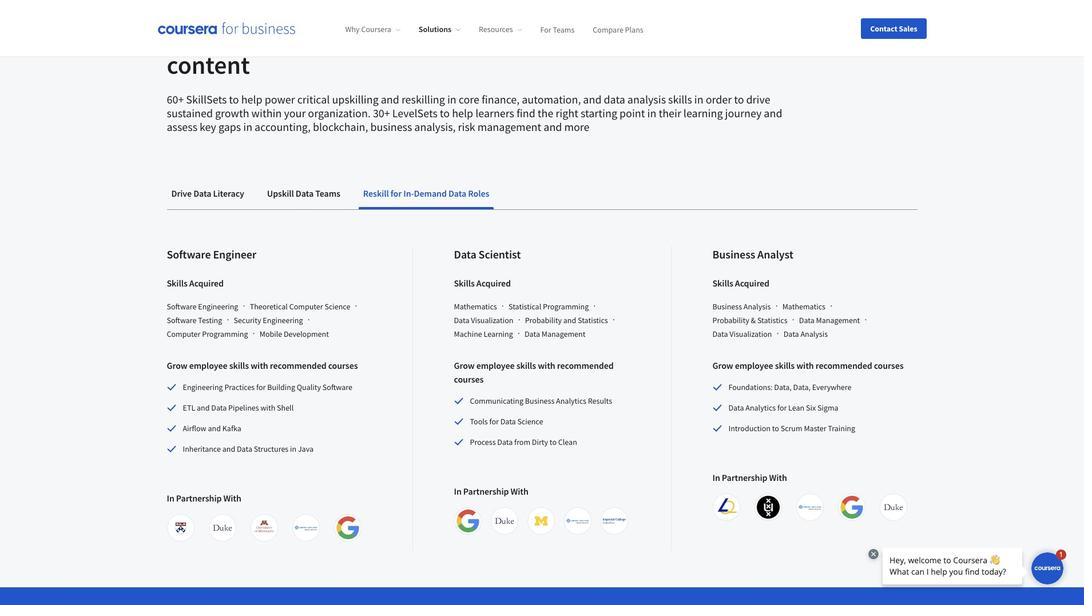 Task type: vqa. For each thing, say whether or not it's contained in the screenshot.
the leftmost Professional Certificate
no



Task type: describe. For each thing, give the bounding box(es) containing it.
60+
[[167, 92, 184, 107]]

key
[[200, 120, 216, 134]]

and left kafka
[[208, 423, 221, 434]]

skills acquired for business
[[712, 278, 769, 289]]

2 vertical spatial business
[[525, 396, 554, 406]]

data analytics for lean six sigma
[[728, 403, 838, 413]]

drive data literacy
[[171, 188, 244, 199]]

grow employee skills with recommended courses for data scientist
[[454, 360, 614, 385]]

30+
[[373, 106, 390, 120]]

levelsets
[[392, 106, 438, 120]]

software left engineer
[[167, 247, 211, 262]]

pipelines
[[228, 403, 259, 413]]

risk
[[458, 120, 475, 134]]

data up introduction
[[728, 403, 744, 413]]

programming inside 'statistical programming data visualization'
[[543, 302, 589, 312]]

content
[[167, 49, 250, 81]]

sigma
[[817, 403, 838, 413]]

skills for data scientist
[[454, 278, 475, 289]]

skills acquired for data
[[454, 278, 511, 289]]

highest-
[[691, 22, 778, 53]]

data down mathematics probability & statistics
[[783, 329, 799, 339]]

find
[[517, 106, 535, 120]]

recommended for scientist
[[557, 360, 614, 371]]

incorporate the most job-relevant, effective, and highest-rated content
[[167, 22, 835, 81]]

introduction
[[728, 423, 770, 434]]

in left their
[[647, 106, 656, 120]]

software engineer
[[167, 247, 256, 262]]

mobile development
[[260, 329, 329, 339]]

1 horizontal spatial teams
[[553, 24, 575, 34]]

in for business analyst
[[712, 472, 720, 483]]

teams inside upskill data teams button
[[315, 188, 340, 199]]

right
[[556, 106, 578, 120]]

compare plans link
[[593, 24, 643, 34]]

assess
[[167, 120, 197, 134]]

foundations: data, data, everywhere
[[728, 382, 851, 393]]

content tabs tab list
[[167, 180, 917, 209]]

why coursera link
[[345, 24, 400, 34]]

visualization for data
[[729, 329, 772, 339]]

introduction to scrum master training
[[728, 423, 855, 434]]

etl and data pipelines with shell
[[183, 403, 294, 413]]

building
[[267, 382, 295, 393]]

coursera for business image
[[158, 22, 295, 34]]

data down business analysis
[[712, 329, 728, 339]]

with for scientist
[[538, 360, 555, 371]]

mathematics for mathematics probability & statistics
[[782, 302, 825, 312]]

data left from
[[497, 437, 513, 447]]

point
[[619, 106, 645, 120]]

theoretical
[[250, 302, 288, 312]]

dirty
[[532, 437, 548, 447]]

scientist
[[479, 247, 521, 262]]

data management data visualization
[[712, 315, 860, 339]]

drive
[[171, 188, 192, 199]]

mathematics for mathematics
[[454, 302, 497, 312]]

rated
[[778, 22, 835, 53]]

inheritance and data structures in java
[[183, 444, 313, 454]]

in left order
[[694, 92, 703, 107]]

with for engineer
[[223, 493, 241, 504]]

acquired for engineer
[[189, 278, 224, 289]]

business for business analyst
[[712, 247, 755, 262]]

business analyst
[[712, 247, 793, 262]]

sustained
[[167, 106, 213, 120]]

engineer
[[213, 247, 256, 262]]

in for software engineer
[[167, 493, 174, 504]]

plans
[[625, 24, 643, 34]]

data scientist
[[454, 247, 521, 262]]

grow employee skills with recommended courses for software engineer
[[167, 360, 358, 371]]

quality
[[297, 382, 321, 393]]

skills for business analyst
[[775, 360, 795, 371]]

data down communicating
[[500, 417, 516, 427]]

partnership for data
[[463, 486, 509, 497]]

skills for software engineer
[[229, 360, 249, 371]]

clean
[[558, 437, 577, 447]]

communicating
[[470, 396, 523, 406]]

scrum
[[781, 423, 802, 434]]

upskilling
[[332, 92, 379, 107]]

incorporate
[[167, 22, 292, 53]]

reskill
[[363, 188, 389, 199]]

and left data
[[583, 92, 601, 107]]

partnership for software
[[176, 493, 222, 504]]

skills acquired for software
[[167, 278, 224, 289]]

from
[[514, 437, 530, 447]]

to left risk
[[440, 106, 450, 120]]

to left drive
[[734, 92, 744, 107]]

sales
[[899, 23, 917, 33]]

university of michigan image
[[529, 510, 552, 533]]

ashok leyland logo image for software engineer
[[295, 517, 318, 540]]

1 vertical spatial science
[[517, 417, 543, 427]]

data up data analysis
[[799, 315, 814, 326]]

computer inside theoretical computer science software testing
[[289, 302, 323, 312]]

upskill
[[267, 188, 294, 199]]

acquired for analyst
[[735, 278, 769, 289]]

compare
[[593, 24, 623, 34]]

reskill for in-demand data roles
[[363, 188, 489, 199]]

business analysis
[[712, 302, 771, 312]]

skills for business analyst
[[712, 278, 733, 289]]

theoretical computer science software testing
[[167, 302, 350, 326]]

1 horizontal spatial help
[[452, 106, 473, 120]]

structures
[[254, 444, 288, 454]]

critical
[[297, 92, 330, 107]]

software right quality
[[323, 382, 352, 393]]

2 vertical spatial engineering
[[183, 382, 223, 393]]

inheritance
[[183, 444, 221, 454]]

2 horizontal spatial ashok leyland logo image
[[798, 496, 821, 519]]

process
[[470, 437, 496, 447]]

recommended for analyst
[[816, 360, 872, 371]]

analysis,
[[414, 120, 456, 134]]

accounting,
[[255, 120, 311, 134]]

courses for engineer
[[328, 360, 358, 371]]

testing
[[198, 315, 222, 326]]

for
[[540, 24, 551, 34]]

business
[[370, 120, 412, 134]]

and inside incorporate the most job-relevant, effective, and highest-rated content
[[645, 22, 686, 53]]

security engineering computer programming
[[167, 315, 303, 339]]

resources link
[[479, 24, 522, 34]]

programming inside security engineering computer programming
[[202, 329, 248, 339]]

to right dirty
[[550, 437, 557, 447]]

courses for scientist
[[454, 374, 484, 385]]

java
[[298, 444, 313, 454]]

reskill for in-demand data roles tab panel
[[167, 210, 917, 551]]

probability and statistics machine learning
[[454, 315, 608, 339]]

your
[[284, 106, 306, 120]]

drive data literacy button
[[167, 180, 249, 207]]

to right skillsets
[[229, 92, 239, 107]]

organization.
[[308, 106, 371, 120]]

process data from dirty to clean
[[470, 437, 577, 447]]

statistical programming data visualization
[[454, 302, 589, 326]]

statistical
[[509, 302, 541, 312]]

learnquest image
[[715, 496, 738, 519]]

master
[[804, 423, 826, 434]]

engineering for security engineering computer programming
[[263, 315, 303, 326]]

for left lean
[[777, 403, 787, 413]]

shell
[[277, 403, 294, 413]]

airflow
[[183, 423, 206, 434]]

in partnership with for software
[[167, 493, 241, 504]]

and up business
[[381, 92, 399, 107]]

security
[[234, 315, 261, 326]]

data left scientist
[[454, 247, 476, 262]]



Task type: locate. For each thing, give the bounding box(es) containing it.
skills inside 60+ skillsets to help power critical upskilling and reskilling in core finance, automation, and data analysis skills in order to drive sustained growth within your organization.  30+ levelsets to help learners find the right starting point in their learning journey and assess key gaps in accounting, blockchain, business analysis, risk management and more
[[668, 92, 692, 107]]

1 horizontal spatial the
[[538, 106, 553, 120]]

for left in-
[[391, 188, 402, 199]]

visualization down the &
[[729, 329, 772, 339]]

in partnership with for business
[[712, 472, 787, 483]]

duke university image for engineer
[[211, 517, 234, 540]]

0 horizontal spatial analysis
[[744, 302, 771, 312]]

computer up development
[[289, 302, 323, 312]]

grow inside "grow employee skills with recommended courses"
[[454, 360, 475, 371]]

with down data management at the bottom
[[538, 360, 555, 371]]

2 skills acquired from the left
[[454, 278, 511, 289]]

1 horizontal spatial analytics
[[746, 403, 776, 413]]

2 grow from the left
[[454, 360, 475, 371]]

data down kafka
[[237, 444, 252, 454]]

0 horizontal spatial courses
[[328, 360, 358, 371]]

acquired
[[189, 278, 224, 289], [476, 278, 511, 289], [735, 278, 769, 289]]

management for data management
[[542, 329, 585, 339]]

with for scientist
[[511, 486, 528, 497]]

courses
[[328, 360, 358, 371], [874, 360, 904, 371], [454, 374, 484, 385]]

with down from
[[511, 486, 528, 497]]

software up security engineering computer programming
[[167, 302, 197, 312]]

0 horizontal spatial management
[[542, 329, 585, 339]]

0 horizontal spatial with
[[223, 493, 241, 504]]

1 horizontal spatial ashok leyland logo image
[[566, 510, 589, 533]]

0 vertical spatial programming
[[543, 302, 589, 312]]

software
[[167, 247, 211, 262], [167, 302, 197, 312], [167, 315, 197, 326], [323, 382, 352, 393]]

1 grow from the left
[[167, 360, 187, 371]]

1 grow employee skills with recommended courses from the left
[[167, 360, 358, 371]]

1 probability from the left
[[525, 315, 562, 326]]

statistics inside mathematics probability & statistics
[[757, 315, 787, 326]]

skillsets
[[186, 92, 227, 107]]

duke university image for scientist
[[493, 510, 516, 533]]

tools for data science
[[470, 417, 543, 427]]

3 skills from the left
[[712, 278, 733, 289]]

2 employee from the left
[[476, 360, 515, 371]]

2 horizontal spatial acquired
[[735, 278, 769, 289]]

six
[[806, 403, 816, 413]]

1 horizontal spatial grow employee skills with recommended courses
[[454, 360, 614, 385]]

employee for scientist
[[476, 360, 515, 371]]

university of pennsylvania (wharton) logo image
[[169, 517, 192, 540]]

analysis
[[627, 92, 666, 107]]

most
[[338, 22, 392, 53]]

skills
[[167, 278, 187, 289], [454, 278, 475, 289], [712, 278, 733, 289]]

data right the upskill at top
[[296, 188, 314, 199]]

3 employee from the left
[[735, 360, 773, 371]]

and up data management at the bottom
[[563, 315, 576, 326]]

2 horizontal spatial skills acquired
[[712, 278, 769, 289]]

1 vertical spatial visualization
[[729, 329, 772, 339]]

machine
[[454, 329, 482, 339]]

why
[[345, 24, 360, 34]]

2 horizontal spatial partnership
[[722, 472, 767, 483]]

0 horizontal spatial recommended
[[270, 360, 326, 371]]

gaps
[[218, 120, 241, 134]]

0 horizontal spatial science
[[325, 302, 350, 312]]

1 horizontal spatial programming
[[543, 302, 589, 312]]

grow employee skills with recommended courses up engineering practices for building quality software on the left bottom of the page
[[167, 360, 358, 371]]

with left "shell"
[[260, 403, 275, 413]]

grow for data scientist
[[454, 360, 475, 371]]

1 horizontal spatial in
[[454, 486, 462, 497]]

engineering practices for building quality software
[[183, 382, 352, 393]]

data
[[604, 92, 625, 107]]

ashok leyland logo image
[[798, 496, 821, 519], [566, 510, 589, 533], [295, 517, 318, 540]]

1 horizontal spatial partnership
[[463, 486, 509, 497]]

0 vertical spatial the
[[297, 22, 333, 53]]

in partnership with up university of amsterdam image
[[712, 472, 787, 483]]

recommended up quality
[[270, 360, 326, 371]]

0 horizontal spatial data,
[[774, 382, 792, 393]]

0 horizontal spatial skills acquired
[[167, 278, 224, 289]]

employee up practices
[[189, 360, 227, 371]]

business for business analysis
[[712, 302, 742, 312]]

2 horizontal spatial google leader logo image
[[840, 496, 863, 519]]

software engineering
[[167, 302, 238, 312]]

learning
[[484, 329, 513, 339]]

2 horizontal spatial grow
[[712, 360, 733, 371]]

&
[[751, 315, 756, 326]]

acquired up business analysis
[[735, 278, 769, 289]]

2 data, from the left
[[793, 382, 811, 393]]

probability inside probability and statistics machine learning
[[525, 315, 562, 326]]

data up airflow and kafka
[[211, 403, 227, 413]]

1 vertical spatial computer
[[167, 329, 200, 339]]

in
[[447, 92, 456, 107], [694, 92, 703, 107], [647, 106, 656, 120], [243, 120, 252, 134], [290, 444, 296, 454]]

in partnership with
[[712, 472, 787, 483], [454, 486, 528, 497], [167, 493, 241, 504]]

in inside reskill for in-demand data roles tab panel
[[290, 444, 296, 454]]

to
[[229, 92, 239, 107], [734, 92, 744, 107], [440, 106, 450, 120], [772, 423, 779, 434], [550, 437, 557, 447]]

0 horizontal spatial grow
[[167, 360, 187, 371]]

ashok leyland logo image right university of amsterdam image
[[798, 496, 821, 519]]

0 vertical spatial engineering
[[198, 302, 238, 312]]

0 horizontal spatial grow employee skills with recommended courses
[[167, 360, 358, 371]]

grow
[[167, 360, 187, 371], [454, 360, 475, 371], [712, 360, 733, 371]]

university of minnesota image
[[253, 517, 276, 540]]

reskilling
[[401, 92, 445, 107]]

their
[[659, 106, 681, 120]]

1 vertical spatial engineering
[[263, 315, 303, 326]]

google leader logo image
[[840, 496, 863, 519], [456, 510, 479, 533], [337, 517, 359, 540]]

analysis
[[744, 302, 771, 312], [801, 329, 828, 339]]

1 horizontal spatial recommended
[[557, 360, 614, 371]]

business
[[712, 247, 755, 262], [712, 302, 742, 312], [525, 396, 554, 406]]

data analysis
[[783, 329, 828, 339]]

foundations:
[[728, 382, 773, 393]]

0 horizontal spatial visualization
[[471, 315, 513, 326]]

skills down data scientist
[[454, 278, 475, 289]]

1 horizontal spatial courses
[[454, 374, 484, 385]]

skills up communicating business analytics results at the bottom
[[516, 360, 536, 371]]

data, up data analytics for lean six sigma
[[774, 382, 792, 393]]

teams
[[553, 24, 575, 34], [315, 188, 340, 199]]

power
[[265, 92, 295, 107]]

recommended inside "grow employee skills with recommended courses"
[[557, 360, 614, 371]]

1 horizontal spatial google leader logo image
[[456, 510, 479, 533]]

in partnership with down process
[[454, 486, 528, 497]]

2 horizontal spatial with
[[769, 472, 787, 483]]

0 horizontal spatial statistics
[[578, 315, 608, 326]]

in
[[712, 472, 720, 483], [454, 486, 462, 497], [167, 493, 174, 504]]

1 horizontal spatial probability
[[712, 315, 749, 326]]

2 horizontal spatial courses
[[874, 360, 904, 371]]

with for analyst
[[796, 360, 814, 371]]

0 vertical spatial teams
[[553, 24, 575, 34]]

recommended
[[270, 360, 326, 371], [557, 360, 614, 371], [816, 360, 872, 371]]

1 horizontal spatial mathematics
[[782, 302, 825, 312]]

data,
[[774, 382, 792, 393], [793, 382, 811, 393]]

skills up foundations: data, data, everywhere at right
[[775, 360, 795, 371]]

with
[[251, 360, 268, 371], [538, 360, 555, 371], [796, 360, 814, 371], [260, 403, 275, 413]]

skills up practices
[[229, 360, 249, 371]]

visualization for statistical
[[471, 315, 513, 326]]

recommended up results
[[557, 360, 614, 371]]

mathematics up machine
[[454, 302, 497, 312]]

3 grow from the left
[[712, 360, 733, 371]]

to left scrum
[[772, 423, 779, 434]]

1 horizontal spatial management
[[816, 315, 860, 326]]

3 skills acquired from the left
[[712, 278, 769, 289]]

grow down machine
[[454, 360, 475, 371]]

0 horizontal spatial the
[[297, 22, 333, 53]]

2 horizontal spatial in
[[712, 472, 720, 483]]

2 probability from the left
[[712, 315, 749, 326]]

0 horizontal spatial partnership
[[176, 493, 222, 504]]

analysis up the &
[[744, 302, 771, 312]]

0 vertical spatial analysis
[[744, 302, 771, 312]]

0 vertical spatial science
[[325, 302, 350, 312]]

and right plans on the top of page
[[645, 22, 686, 53]]

0 horizontal spatial probability
[[525, 315, 562, 326]]

duke university image
[[493, 510, 516, 533], [211, 517, 234, 540]]

ashok leyland logo image right 'university of minnesota' image
[[295, 517, 318, 540]]

1 horizontal spatial acquired
[[476, 278, 511, 289]]

0 horizontal spatial google leader logo image
[[337, 517, 359, 540]]

skills up software engineering on the left of the page
[[167, 278, 187, 289]]

0 horizontal spatial employee
[[189, 360, 227, 371]]

2 mathematics from the left
[[782, 302, 825, 312]]

core
[[459, 92, 479, 107]]

3 recommended from the left
[[816, 360, 872, 371]]

partnership down process
[[463, 486, 509, 497]]

literacy
[[213, 188, 244, 199]]

roles
[[468, 188, 489, 199]]

grow for business analyst
[[712, 360, 733, 371]]

data down 'statistical programming data visualization'
[[525, 329, 540, 339]]

and right journey
[[764, 106, 782, 120]]

development
[[284, 329, 329, 339]]

analytics
[[556, 396, 586, 406], [746, 403, 776, 413]]

0 horizontal spatial analytics
[[556, 396, 586, 406]]

0 vertical spatial computer
[[289, 302, 323, 312]]

skills
[[668, 92, 692, 107], [229, 360, 249, 371], [516, 360, 536, 371], [775, 360, 795, 371]]

for inside button
[[391, 188, 402, 199]]

compare plans
[[593, 24, 643, 34]]

in partnership with up university of pennsylvania (wharton) logo
[[167, 493, 241, 504]]

management up data analysis
[[816, 315, 860, 326]]

2 recommended from the left
[[557, 360, 614, 371]]

0 horizontal spatial programming
[[202, 329, 248, 339]]

management inside data management data visualization
[[816, 315, 860, 326]]

contact sales button
[[861, 18, 926, 39]]

programming
[[543, 302, 589, 312], [202, 329, 248, 339]]

skills for data scientist
[[516, 360, 536, 371]]

probability up data management at the bottom
[[525, 315, 562, 326]]

partnership up university of pennsylvania (wharton) logo
[[176, 493, 222, 504]]

mathematics up data management data visualization
[[782, 302, 825, 312]]

1 recommended from the left
[[270, 360, 326, 371]]

teams right the upskill at top
[[315, 188, 340, 199]]

and inside probability and statistics machine learning
[[563, 315, 576, 326]]

help left power in the left top of the page
[[241, 92, 262, 107]]

duke university image
[[882, 496, 905, 519]]

mathematics probability & statistics
[[712, 302, 825, 326]]

help left learners
[[452, 106, 473, 120]]

and left more
[[544, 120, 562, 134]]

2 horizontal spatial recommended
[[816, 360, 872, 371]]

growth
[[215, 106, 249, 120]]

employee up foundations:
[[735, 360, 773, 371]]

0 horizontal spatial teams
[[315, 188, 340, 199]]

programming down testing
[[202, 329, 248, 339]]

1 horizontal spatial computer
[[289, 302, 323, 312]]

ashok leyland logo image right university of michigan icon
[[566, 510, 589, 533]]

management down 'statistical programming data visualization'
[[542, 329, 585, 339]]

with up engineering practices for building quality software on the left bottom of the page
[[251, 360, 268, 371]]

grow employee skills with recommended courses
[[167, 360, 358, 371], [454, 360, 614, 385], [712, 360, 904, 371]]

grow employee skills with recommended courses for business analyst
[[712, 360, 904, 371]]

1 horizontal spatial visualization
[[729, 329, 772, 339]]

1 skills from the left
[[167, 278, 187, 289]]

with inside "grow employee skills with recommended courses"
[[538, 360, 555, 371]]

computer inside security engineering computer programming
[[167, 329, 200, 339]]

partnership for business
[[722, 472, 767, 483]]

starting
[[581, 106, 617, 120]]

2 horizontal spatial employee
[[735, 360, 773, 371]]

duke university image left university of michigan icon
[[493, 510, 516, 533]]

1 vertical spatial analysis
[[801, 329, 828, 339]]

skills acquired up software engineering on the left of the page
[[167, 278, 224, 289]]

1 horizontal spatial grow
[[454, 360, 475, 371]]

coursera
[[361, 24, 391, 34]]

analytics left results
[[556, 396, 586, 406]]

employee for analyst
[[735, 360, 773, 371]]

and down kafka
[[222, 444, 235, 454]]

imperial college london image
[[603, 510, 626, 533]]

visualization
[[471, 315, 513, 326], [729, 329, 772, 339]]

data up machine
[[454, 315, 469, 326]]

for teams
[[540, 24, 575, 34]]

data inside 'statistical programming data visualization'
[[454, 315, 469, 326]]

with for analyst
[[769, 472, 787, 483]]

acquired up software engineering on the left of the page
[[189, 278, 224, 289]]

acquired down scientist
[[476, 278, 511, 289]]

mathematics inside mathematics probability & statistics
[[782, 302, 825, 312]]

with
[[769, 472, 787, 483], [511, 486, 528, 497], [223, 493, 241, 504]]

0 horizontal spatial mathematics
[[454, 302, 497, 312]]

3 acquired from the left
[[735, 278, 769, 289]]

2 grow employee skills with recommended courses from the left
[[454, 360, 614, 385]]

science up development
[[325, 302, 350, 312]]

finance,
[[482, 92, 520, 107]]

for right tools
[[489, 417, 499, 427]]

2 acquired from the left
[[476, 278, 511, 289]]

with for engineer
[[251, 360, 268, 371]]

the inside incorporate the most job-relevant, effective, and highest-rated content
[[297, 22, 333, 53]]

1 horizontal spatial with
[[511, 486, 528, 497]]

data
[[193, 188, 211, 199], [296, 188, 314, 199], [448, 188, 466, 199], [454, 247, 476, 262], [454, 315, 469, 326], [799, 315, 814, 326], [525, 329, 540, 339], [712, 329, 728, 339], [783, 329, 799, 339], [211, 403, 227, 413], [728, 403, 744, 413], [500, 417, 516, 427], [497, 437, 513, 447], [237, 444, 252, 454]]

probability down business analysis
[[712, 315, 749, 326]]

courses for analyst
[[874, 360, 904, 371]]

0 horizontal spatial in partnership with
[[167, 493, 241, 504]]

visualization inside 'statistical programming data visualization'
[[471, 315, 513, 326]]

1 horizontal spatial employee
[[476, 360, 515, 371]]

skills inside "grow employee skills with recommended courses"
[[516, 360, 536, 371]]

0 horizontal spatial duke university image
[[211, 517, 234, 540]]

grow employee skills with recommended courses up foundations: data, data, everywhere at right
[[712, 360, 904, 371]]

solutions
[[419, 24, 451, 34]]

in for data scientist
[[454, 486, 462, 497]]

skills right analysis
[[668, 92, 692, 107]]

data right drive
[[193, 188, 211, 199]]

skills for software engineer
[[167, 278, 187, 289]]

more
[[564, 120, 589, 134]]

1 mathematics from the left
[[454, 302, 497, 312]]

science up process data from dirty to clean
[[517, 417, 543, 427]]

statistics inside probability and statistics machine learning
[[578, 315, 608, 326]]

demand
[[414, 188, 447, 199]]

journey
[[725, 106, 762, 120]]

the left why
[[297, 22, 333, 53]]

university of amsterdam image
[[757, 496, 780, 519]]

within
[[251, 106, 282, 120]]

engineering up etl
[[183, 382, 223, 393]]

solutions link
[[419, 24, 461, 34]]

in left core
[[447, 92, 456, 107]]

in right "gaps"
[[243, 120, 252, 134]]

engineering for software engineering
[[198, 302, 238, 312]]

effective,
[[541, 22, 640, 53]]

programming up data management at the bottom
[[543, 302, 589, 312]]

0 horizontal spatial ashok leyland logo image
[[295, 517, 318, 540]]

in-
[[403, 188, 414, 199]]

ashok leyland logo image for data scientist
[[566, 510, 589, 533]]

relevant,
[[440, 22, 536, 53]]

1 statistics from the left
[[578, 315, 608, 326]]

science inside theoretical computer science software testing
[[325, 302, 350, 312]]

2 horizontal spatial in partnership with
[[712, 472, 787, 483]]

acquired for scientist
[[476, 278, 511, 289]]

probability
[[525, 315, 562, 326], [712, 315, 749, 326]]

computer
[[289, 302, 323, 312], [167, 329, 200, 339]]

2 horizontal spatial grow employee skills with recommended courses
[[712, 360, 904, 371]]

1 horizontal spatial science
[[517, 417, 543, 427]]

tools
[[470, 417, 488, 427]]

1 vertical spatial management
[[542, 329, 585, 339]]

1 skills acquired from the left
[[167, 278, 224, 289]]

employee inside "grow employee skills with recommended courses"
[[476, 360, 515, 371]]

1 horizontal spatial data,
[[793, 382, 811, 393]]

statistics right the &
[[757, 315, 787, 326]]

grow employee skills with recommended courses up communicating business analytics results at the bottom
[[454, 360, 614, 385]]

engineering up testing
[[198, 302, 238, 312]]

with up university of amsterdam image
[[769, 472, 787, 483]]

1 horizontal spatial statistics
[[757, 315, 787, 326]]

0 horizontal spatial acquired
[[189, 278, 224, 289]]

mobile
[[260, 329, 282, 339]]

in left java
[[290, 444, 296, 454]]

the right find
[[538, 106, 553, 120]]

engineering up mobile development at the bottom left
[[263, 315, 303, 326]]

2 skills from the left
[[454, 278, 475, 289]]

1 acquired from the left
[[189, 278, 224, 289]]

everywhere
[[812, 382, 851, 393]]

grow for software engineer
[[167, 360, 187, 371]]

2 horizontal spatial skills
[[712, 278, 733, 289]]

1 horizontal spatial skills acquired
[[454, 278, 511, 289]]

1 data, from the left
[[774, 382, 792, 393]]

computer down testing
[[167, 329, 200, 339]]

0 horizontal spatial help
[[241, 92, 262, 107]]

learning
[[683, 106, 723, 120]]

1 vertical spatial business
[[712, 302, 742, 312]]

grow up etl
[[167, 360, 187, 371]]

0 vertical spatial management
[[816, 315, 860, 326]]

teams right for
[[553, 24, 575, 34]]

1 horizontal spatial analysis
[[801, 329, 828, 339]]

1 vertical spatial the
[[538, 106, 553, 120]]

engineering inside security engineering computer programming
[[263, 315, 303, 326]]

0 horizontal spatial skills
[[167, 278, 187, 289]]

skills acquired down data scientist
[[454, 278, 511, 289]]

reskill for in-demand data roles button
[[359, 180, 494, 207]]

data management
[[525, 329, 585, 339]]

skills acquired up business analysis
[[712, 278, 769, 289]]

0 vertical spatial business
[[712, 247, 755, 262]]

1 vertical spatial teams
[[315, 188, 340, 199]]

1 vertical spatial programming
[[202, 329, 248, 339]]

drive
[[746, 92, 770, 107]]

1 horizontal spatial duke university image
[[493, 510, 516, 533]]

results
[[588, 396, 612, 406]]

and right etl
[[197, 403, 210, 413]]

employee down the learning on the left of page
[[476, 360, 515, 371]]

software inside theoretical computer science software testing
[[167, 315, 197, 326]]

1 horizontal spatial skills
[[454, 278, 475, 289]]

analysis for business analysis
[[744, 302, 771, 312]]

partnership up learnquest image
[[722, 472, 767, 483]]

0 horizontal spatial in
[[167, 493, 174, 504]]

for left building
[[256, 382, 266, 393]]

the inside 60+ skillsets to help power critical upskilling and reskilling in core finance, automation, and data analysis skills in order to drive sustained growth within your organization.  30+ levelsets to help learners find the right starting point in their learning journey and assess key gaps in accounting, blockchain, business analysis, risk management and more
[[538, 106, 553, 120]]

recommended for engineer
[[270, 360, 326, 371]]

probability inside mathematics probability & statistics
[[712, 315, 749, 326]]

visualization inside data management data visualization
[[729, 329, 772, 339]]

2 statistics from the left
[[757, 315, 787, 326]]

analysis for data analysis
[[801, 329, 828, 339]]

management for data management data visualization
[[816, 315, 860, 326]]

with up foundations: data, data, everywhere at right
[[796, 360, 814, 371]]

0 vertical spatial visualization
[[471, 315, 513, 326]]

1 horizontal spatial in partnership with
[[454, 486, 528, 497]]

software down software engineering on the left of the page
[[167, 315, 197, 326]]

employee for engineer
[[189, 360, 227, 371]]

in partnership with for data
[[454, 486, 528, 497]]

0 horizontal spatial computer
[[167, 329, 200, 339]]

3 grow employee skills with recommended courses from the left
[[712, 360, 904, 371]]

science
[[325, 302, 350, 312], [517, 417, 543, 427]]

recommended up everywhere
[[816, 360, 872, 371]]

data left roles
[[448, 188, 466, 199]]

1 employee from the left
[[189, 360, 227, 371]]



